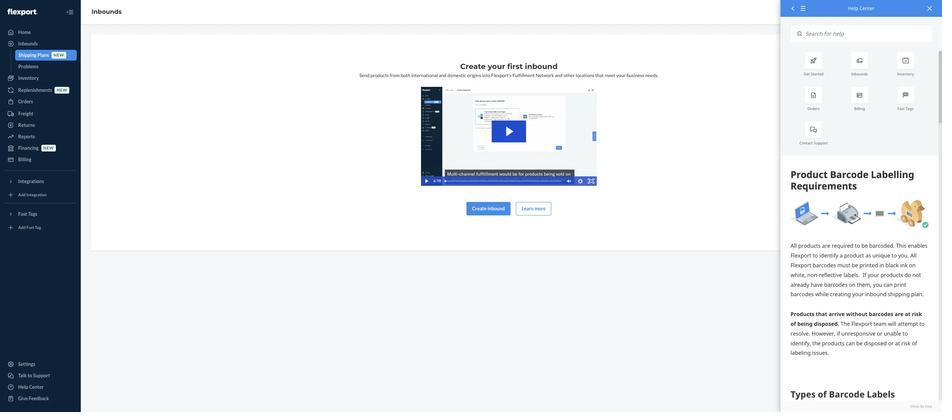 Task type: locate. For each thing, give the bounding box(es) containing it.
to
[[28, 373, 32, 379]]

0 vertical spatial create
[[461, 62, 486, 71]]

add
[[18, 192, 26, 198], [18, 225, 26, 230]]

0 vertical spatial support
[[814, 140, 828, 146]]

create for inbound
[[473, 206, 487, 211]]

1 horizontal spatial inbound
[[525, 62, 558, 71]]

shipping plans
[[18, 52, 49, 58]]

1 and from the left
[[439, 72, 447, 78]]

0 vertical spatial your
[[488, 62, 506, 71]]

other
[[564, 72, 575, 78]]

0 vertical spatial new
[[54, 53, 64, 58]]

locations
[[576, 72, 595, 78]]

1 horizontal spatial center
[[860, 5, 875, 11]]

center up search 'search box'
[[860, 5, 875, 11]]

1 add from the top
[[18, 192, 26, 198]]

0 horizontal spatial help center
[[18, 384, 44, 390]]

0 vertical spatial help
[[849, 5, 859, 11]]

0 vertical spatial add
[[18, 192, 26, 198]]

1 vertical spatial help center
[[18, 384, 44, 390]]

video element
[[421, 87, 597, 186]]

1 horizontal spatial support
[[814, 140, 828, 146]]

fast tags inside dropdown button
[[18, 211, 37, 217]]

1 vertical spatial tags
[[28, 211, 37, 217]]

inbound inside create your first inbound send products from both international and domestic origins into flexport's fulfillment network and other locations that meet your business needs.
[[525, 62, 558, 71]]

support down settings link
[[33, 373, 50, 379]]

fast
[[898, 106, 905, 111], [18, 211, 27, 217], [26, 225, 34, 230]]

create your first inbound send products from both international and domestic origins into flexport's fulfillment network and other locations that meet your business needs.
[[360, 62, 659, 78]]

add inside "link"
[[18, 192, 26, 198]]

help up the give
[[18, 384, 28, 390]]

send
[[360, 72, 370, 78]]

video thumbnail image
[[421, 87, 597, 186], [421, 87, 597, 186]]

international
[[411, 72, 438, 78]]

0 vertical spatial inbound
[[525, 62, 558, 71]]

help up search 'search box'
[[849, 5, 859, 11]]

1 vertical spatial your
[[617, 72, 626, 78]]

inbound left learn
[[488, 206, 505, 211]]

0 horizontal spatial orders
[[18, 99, 33, 104]]

tags
[[906, 106, 914, 111], [28, 211, 37, 217]]

inbound
[[525, 62, 558, 71], [488, 206, 505, 211]]

1 horizontal spatial inbounds link
[[92, 8, 122, 16]]

1 horizontal spatial orders
[[808, 106, 820, 111]]

1 vertical spatial support
[[33, 373, 50, 379]]

0 horizontal spatial inbound
[[488, 206, 505, 211]]

orders
[[18, 99, 33, 104], [808, 106, 820, 111]]

0 vertical spatial help center
[[849, 5, 875, 11]]

both
[[401, 72, 411, 78]]

0 horizontal spatial billing
[[18, 157, 31, 162]]

support inside talk to support button
[[33, 373, 50, 379]]

1 vertical spatial inbound
[[488, 206, 505, 211]]

1 vertical spatial orders
[[808, 106, 820, 111]]

domestic
[[448, 72, 467, 78]]

meet
[[605, 72, 616, 78]]

1 vertical spatial create
[[473, 206, 487, 211]]

started
[[811, 72, 824, 77]]

1 vertical spatial center
[[29, 384, 44, 390]]

0 horizontal spatial center
[[29, 384, 44, 390]]

0 horizontal spatial and
[[439, 72, 447, 78]]

new
[[54, 53, 64, 58], [57, 88, 67, 93], [43, 146, 54, 151]]

center down 'talk to support'
[[29, 384, 44, 390]]

create inside create your first inbound send products from both international and domestic origins into flexport's fulfillment network and other locations that meet your business needs.
[[461, 62, 486, 71]]

1 vertical spatial fast tags
[[18, 211, 37, 217]]

new up orders link
[[57, 88, 67, 93]]

your up flexport's
[[488, 62, 506, 71]]

0 horizontal spatial inventory
[[18, 75, 39, 81]]

add for add integration
[[18, 192, 26, 198]]

inventory
[[898, 72, 915, 77], [18, 75, 39, 81]]

support right the contact
[[814, 140, 828, 146]]

inbounds link
[[92, 8, 122, 16], [4, 38, 77, 49]]

learn more
[[522, 206, 546, 211]]

Search search field
[[803, 25, 933, 42]]

fast inside dropdown button
[[18, 211, 27, 217]]

1 vertical spatial billing
[[18, 157, 31, 162]]

center
[[860, 5, 875, 11], [29, 384, 44, 390]]

1 vertical spatial help
[[18, 384, 28, 390]]

1 vertical spatial new
[[57, 88, 67, 93]]

help center
[[849, 5, 875, 11], [18, 384, 44, 390]]

plans
[[37, 52, 49, 58]]

2 vertical spatial inbounds
[[852, 72, 869, 77]]

inbounds
[[92, 8, 122, 16], [18, 41, 38, 46], [852, 72, 869, 77]]

help center up search 'search box'
[[849, 5, 875, 11]]

0 vertical spatial tags
[[906, 106, 914, 111]]

1 horizontal spatial inbounds
[[92, 8, 122, 16]]

new for replenishments
[[57, 88, 67, 93]]

1 vertical spatial inbounds link
[[4, 38, 77, 49]]

0 horizontal spatial fast tags
[[18, 211, 37, 217]]

freight
[[18, 111, 33, 117]]

add integration link
[[4, 190, 77, 200]]

and left domestic
[[439, 72, 447, 78]]

by
[[921, 404, 925, 409]]

1 vertical spatial add
[[18, 225, 26, 230]]

give feedback button
[[4, 393, 77, 404]]

first
[[508, 62, 523, 71]]

1 horizontal spatial tags
[[906, 106, 914, 111]]

0 vertical spatial billing
[[855, 106, 866, 111]]

1 vertical spatial fast
[[18, 211, 27, 217]]

billing link
[[4, 154, 77, 165]]

add left tag
[[18, 225, 26, 230]]

2 vertical spatial new
[[43, 146, 54, 151]]

business
[[627, 72, 645, 78]]

inventory inside "link"
[[18, 75, 39, 81]]

home
[[18, 29, 31, 35]]

add integration
[[18, 192, 47, 198]]

support
[[814, 140, 828, 146], [33, 373, 50, 379]]

0 horizontal spatial support
[[33, 373, 50, 379]]

1 horizontal spatial help center
[[849, 5, 875, 11]]

inbound up network
[[525, 62, 558, 71]]

your right meet
[[617, 72, 626, 78]]

integrations button
[[4, 176, 77, 187]]

new down 'reports' link
[[43, 146, 54, 151]]

2 add from the top
[[18, 225, 26, 230]]

add for add fast tag
[[18, 225, 26, 230]]

help
[[849, 5, 859, 11], [18, 384, 28, 390]]

settings
[[18, 361, 35, 367]]

0 vertical spatial inbounds
[[92, 8, 122, 16]]

create inbound button
[[467, 202, 511, 215]]

your
[[488, 62, 506, 71], [617, 72, 626, 78]]

0 horizontal spatial tags
[[28, 211, 37, 217]]

new right the plans
[[54, 53, 64, 58]]

1 horizontal spatial fast tags
[[898, 106, 914, 111]]

returns link
[[4, 120, 77, 131]]

1 vertical spatial inbounds
[[18, 41, 38, 46]]

and left other
[[555, 72, 563, 78]]

reports
[[18, 134, 35, 139]]

elevio
[[911, 404, 920, 409]]

billing inside billing link
[[18, 157, 31, 162]]

billing
[[855, 106, 866, 111], [18, 157, 31, 162]]

1 horizontal spatial and
[[555, 72, 563, 78]]

help center down to
[[18, 384, 44, 390]]

inventory link
[[4, 73, 77, 84]]

fast tags
[[898, 106, 914, 111], [18, 211, 37, 217]]

and
[[439, 72, 447, 78], [555, 72, 563, 78]]

add left integration
[[18, 192, 26, 198]]

create inbound
[[473, 206, 505, 211]]

0 vertical spatial orders
[[18, 99, 33, 104]]

new for financing
[[43, 146, 54, 151]]

reports link
[[4, 131, 77, 142]]

0 vertical spatial inbounds link
[[92, 8, 122, 16]]

create inside button
[[473, 206, 487, 211]]

1 horizontal spatial billing
[[855, 106, 866, 111]]

create
[[461, 62, 486, 71], [473, 206, 487, 211]]



Task type: vqa. For each thing, say whether or not it's contained in the screenshot.
Add dimensions and weights for Pencil
no



Task type: describe. For each thing, give the bounding box(es) containing it.
0 horizontal spatial help
[[18, 384, 28, 390]]

from
[[390, 72, 400, 78]]

problems link
[[15, 61, 77, 72]]

flexport's
[[492, 72, 512, 78]]

1 horizontal spatial your
[[617, 72, 626, 78]]

close navigation image
[[66, 8, 74, 16]]

into
[[482, 72, 491, 78]]

that
[[596, 72, 604, 78]]

contact support
[[800, 140, 828, 146]]

more
[[535, 206, 546, 211]]

1 horizontal spatial help
[[849, 5, 859, 11]]

orders link
[[4, 96, 77, 107]]

2 horizontal spatial inbounds
[[852, 72, 869, 77]]

integrations
[[18, 179, 44, 184]]

new for shipping plans
[[54, 53, 64, 58]]

dixa
[[926, 404, 933, 409]]

needs.
[[646, 72, 659, 78]]

fulfillment
[[513, 72, 535, 78]]

flexport logo image
[[7, 9, 38, 15]]

give
[[18, 396, 28, 402]]

feedback
[[29, 396, 49, 402]]

talk to support
[[18, 373, 50, 379]]

0 vertical spatial center
[[860, 5, 875, 11]]

network
[[536, 72, 554, 78]]

talk
[[18, 373, 27, 379]]

fast tags button
[[4, 209, 77, 220]]

freight link
[[4, 108, 77, 119]]

learn
[[522, 206, 534, 211]]

get
[[804, 72, 810, 77]]

elevio by dixa link
[[791, 404, 933, 409]]

add fast tag
[[18, 225, 41, 230]]

create for your
[[461, 62, 486, 71]]

elevio by dixa
[[911, 404, 933, 409]]

talk to support button
[[4, 371, 77, 381]]

tags inside dropdown button
[[28, 211, 37, 217]]

contact
[[800, 140, 813, 146]]

integration
[[26, 192, 47, 198]]

1 horizontal spatial inventory
[[898, 72, 915, 77]]

problems
[[18, 64, 38, 69]]

center inside help center link
[[29, 384, 44, 390]]

settings link
[[4, 359, 77, 370]]

tag
[[35, 225, 41, 230]]

learn more button
[[516, 202, 552, 215]]

products
[[371, 72, 389, 78]]

shipping
[[18, 52, 37, 58]]

returns
[[18, 122, 35, 128]]

home link
[[4, 27, 77, 38]]

replenishments
[[18, 87, 52, 93]]

give feedback
[[18, 396, 49, 402]]

financing
[[18, 145, 39, 151]]

0 vertical spatial fast
[[898, 106, 905, 111]]

get started
[[804, 72, 824, 77]]

add fast tag link
[[4, 222, 77, 233]]

help center link
[[4, 382, 77, 393]]

origins
[[467, 72, 481, 78]]

2 and from the left
[[555, 72, 563, 78]]

0 vertical spatial fast tags
[[898, 106, 914, 111]]

0 horizontal spatial inbounds
[[18, 41, 38, 46]]

0 horizontal spatial inbounds link
[[4, 38, 77, 49]]

inbound inside the create inbound button
[[488, 206, 505, 211]]

0 horizontal spatial your
[[488, 62, 506, 71]]

2 vertical spatial fast
[[26, 225, 34, 230]]



